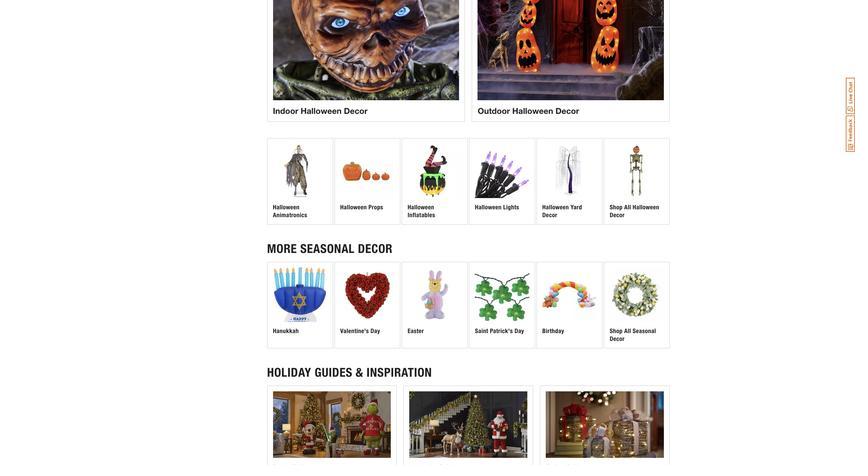 Task type: describe. For each thing, give the bounding box(es) containing it.
guides
[[315, 366, 353, 381]]

birthday
[[543, 328, 565, 336]]

holiday guides & inspiration
[[267, 366, 432, 381]]

image for hanukkah image
[[273, 268, 328, 323]]

image for how to decorate with christmas lights image
[[546, 392, 665, 459]]

hanukkah
[[273, 328, 299, 336]]

image for birthday image
[[543, 268, 597, 323]]

image for shop all halloween decor image
[[610, 144, 665, 199]]

saint patrick's day link
[[470, 263, 535, 349]]

valentine's day
[[341, 328, 380, 336]]

lights
[[504, 204, 520, 211]]

seasonal
[[633, 328, 657, 336]]

decor for halloween yard decor
[[543, 212, 558, 219]]

image for shop all seasonal decor image
[[610, 268, 665, 323]]

halloween animatronics link
[[268, 139, 333, 225]]

shop all halloween decor
[[610, 204, 660, 219]]

inspiration
[[367, 366, 432, 381]]

image for halloween animatronics image
[[273, 144, 328, 199]]

outdoor halloween decor
[[478, 106, 580, 116]]

decor inside shop all seasonal decor
[[610, 336, 625, 343]]

yard
[[571, 204, 583, 211]]

easter link
[[403, 263, 468, 349]]

indoor
[[273, 106, 299, 116]]

day inside valentine's day 'link'
[[371, 328, 380, 336]]

shop all halloween decor link
[[605, 139, 670, 225]]

indoor halloween decor link
[[267, 0, 465, 122]]

shop all seasonal decor
[[610, 328, 657, 343]]

all for halloween
[[625, 204, 632, 211]]

halloween lights link
[[470, 139, 535, 225]]

animatronics
[[273, 212, 308, 219]]

patrick's
[[490, 328, 513, 336]]

halloween props link
[[335, 139, 400, 225]]

shop for shop all halloween decor
[[610, 204, 623, 211]]

decor inside shop all halloween decor
[[610, 212, 625, 219]]

image for halloween props image
[[341, 144, 395, 199]]

&
[[356, 366, 364, 381]]

valentine's day link
[[335, 263, 400, 349]]

image for saint patrick's day image
[[475, 268, 530, 323]]

halloween inside shop all halloween decor
[[633, 204, 660, 211]]

live chat image
[[847, 78, 856, 114]]

feedback link image
[[847, 115, 856, 152]]

all for seasonal
[[625, 328, 632, 336]]

image for valentine's day image
[[341, 268, 395, 323]]



Task type: vqa. For each thing, say whether or not it's contained in the screenshot.
of in ORIGINAL SHIPPING CHARGES WILL BE FULLY REFUNDED IF THE RETURN IS THE RESULT OF AN ERROR BY THE HOME DEPOT. EXCEPTIONS MAY APPLY (INCLUDING EXPRESS DELIVERY AND MAJOR APPLIANCE). ITEMS MUST BE RETURNED WITH ALL COMPONENTS FOR A FULL REFUND. CERTAIN PRODUCTS ARE ONLY RETURNABLE IN STORES. ANY ORDER PURCHASED WITH ESTORE CREDIT, WILL ONLY BE RETURNABLE IN STORES.
no



Task type: locate. For each thing, give the bounding box(es) containing it.
halloween inside halloween animatronics
[[273, 204, 300, 211]]

halloween inflatables link
[[403, 139, 468, 225]]

day right valentine's at the left bottom
[[371, 328, 380, 336]]

halloween lights
[[475, 204, 520, 211]]

shop inside shop all seasonal decor
[[610, 328, 623, 336]]

1 vertical spatial shop
[[610, 328, 623, 336]]

all inside shop all seasonal decor
[[625, 328, 632, 336]]

decor for indoor halloween decor
[[344, 106, 368, 116]]

decor
[[358, 242, 393, 257]]

2 all from the top
[[625, 328, 632, 336]]

props
[[369, 204, 384, 211]]

decor for outdoor halloween decor
[[556, 106, 580, 116]]

holiday
[[267, 366, 312, 381]]

1 vertical spatial all
[[625, 328, 632, 336]]

indoor halloween decor
[[273, 106, 368, 116]]

2 shop from the top
[[610, 328, 623, 336]]

0 vertical spatial shop
[[610, 204, 623, 211]]

hanukkah link
[[268, 263, 333, 349]]

0 horizontal spatial day
[[371, 328, 380, 336]]

image for halloween lights image
[[475, 144, 530, 199]]

image for easter image
[[408, 268, 462, 323]]

more seasonal decor
[[267, 242, 393, 257]]

0 vertical spatial all
[[625, 204, 632, 211]]

shop all seasonal decor link
[[605, 263, 670, 349]]

decor
[[344, 106, 368, 116], [556, 106, 580, 116], [543, 212, 558, 219], [610, 212, 625, 219], [610, 336, 625, 343]]

halloween
[[301, 106, 342, 116], [513, 106, 554, 116], [273, 204, 300, 211], [341, 204, 367, 211], [408, 204, 435, 211], [475, 204, 502, 211], [543, 204, 569, 211], [633, 204, 660, 211]]

halloween yard decor
[[543, 204, 583, 219]]

shop inside shop all halloween decor
[[610, 204, 623, 211]]

1 day from the left
[[371, 328, 380, 336]]

shop
[[610, 204, 623, 211], [610, 328, 623, 336]]

day inside saint patrick's day link
[[515, 328, 525, 336]]

halloween inside the halloween inflatables
[[408, 204, 435, 211]]

saint patrick's day
[[475, 328, 525, 336]]

more
[[267, 242, 297, 257]]

halloween animatronics
[[273, 204, 308, 219]]

1 shop from the top
[[610, 204, 623, 211]]

image for halloween yard decor image
[[543, 144, 597, 199]]

inflatables
[[408, 212, 436, 219]]

all
[[625, 204, 632, 211], [625, 328, 632, 336]]

easter
[[408, 328, 424, 336]]

outdoor
[[478, 106, 510, 116]]

birthday link
[[537, 263, 603, 349]]

outdoor halloween decor link
[[472, 0, 670, 122]]

image for halloween inflatables image
[[408, 144, 462, 199]]

halloween props
[[341, 204, 384, 211]]

day
[[371, 328, 380, 336], [515, 328, 525, 336]]

halloween yard decor link
[[537, 139, 603, 225]]

2 day from the left
[[515, 328, 525, 336]]

all inside shop all halloween decor
[[625, 204, 632, 211]]

image for holiday animatronics image
[[273, 392, 391, 459]]

seasonal
[[301, 242, 355, 257]]

day right patrick's
[[515, 328, 525, 336]]

halloween inflatables
[[408, 204, 436, 219]]

1 horizontal spatial day
[[515, 328, 525, 336]]

image for holiday decor checklist image
[[410, 392, 528, 459]]

valentine's
[[341, 328, 369, 336]]

halloween inside halloween yard decor
[[543, 204, 569, 211]]

shop for shop all seasonal decor
[[610, 328, 623, 336]]

decor inside halloween yard decor
[[543, 212, 558, 219]]

1 all from the top
[[625, 204, 632, 211]]

saint
[[475, 328, 489, 336]]



